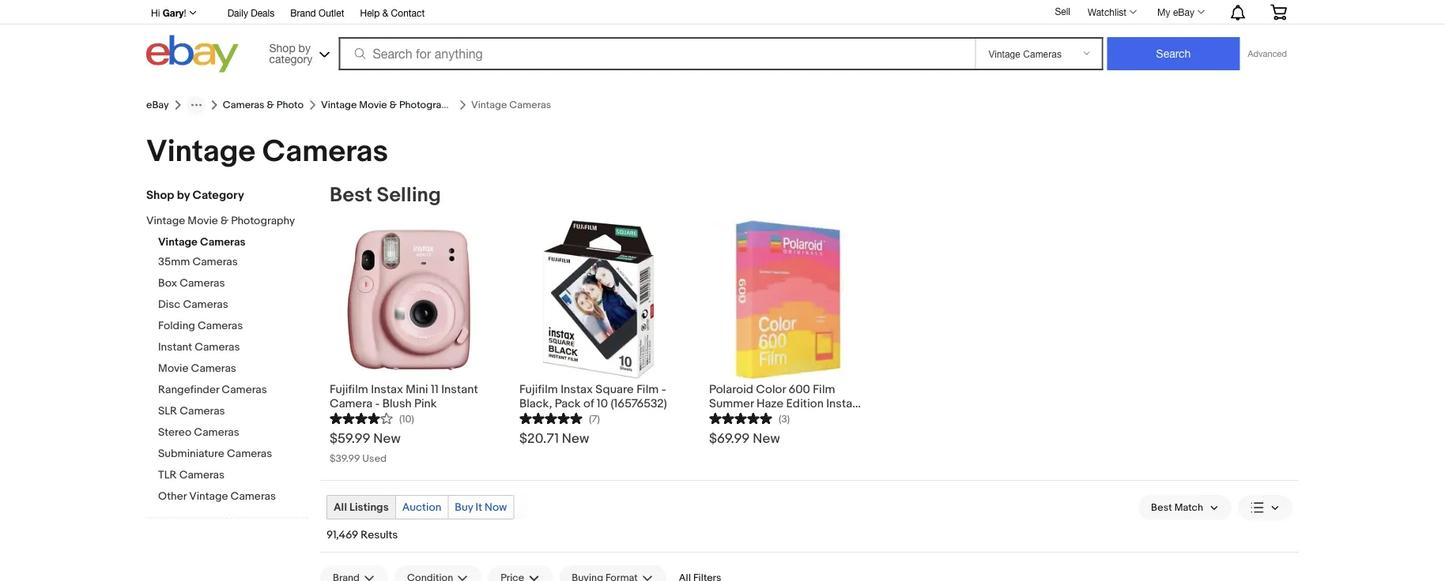 Task type: describe. For each thing, give the bounding box(es) containing it.
instant inside polaroid color 600 film summer haze edition instant - 8 sheets
[[826, 397, 863, 411]]

brand outlet
[[290, 7, 344, 18]]

best selling main content
[[320, 183, 1299, 582]]

brand
[[290, 7, 316, 18]]

black,
[[519, 397, 552, 411]]

fujifilm instax mini 11 instant camera - blush pink
[[330, 383, 478, 411]]

ebay inside account navigation
[[1173, 6, 1194, 17]]

photography for vintage movie & photography vintage cameras 35mm cameras box cameras disc cameras folding cameras instant cameras movie cameras rangefinder cameras slr cameras stereo cameras subminiature cameras tlr cameras other vintage cameras
[[231, 215, 295, 228]]

ebay link
[[146, 99, 169, 111]]

help & contact link
[[360, 5, 425, 22]]

fujifilm instax square film - black, pack of 10 (16576532)
[[519, 383, 667, 411]]

disc cameras link
[[158, 298, 308, 313]]

1 horizontal spatial vintage movie & photography link
[[321, 99, 458, 111]]

view: list view image
[[1251, 500, 1280, 517]]

used
[[362, 453, 387, 466]]

8
[[716, 411, 723, 426]]

account navigation
[[142, 0, 1299, 25]]

brand outlet link
[[290, 5, 344, 22]]

all
[[334, 501, 347, 515]]

(3)
[[779, 413, 790, 426]]

(7) link
[[519, 411, 600, 426]]

cameras down "rangefinder"
[[180, 405, 225, 419]]

my ebay
[[1157, 6, 1194, 17]]

fujifilm for $20.71 new
[[519, 383, 558, 397]]

by for category
[[298, 41, 311, 54]]

by for category
[[177, 189, 190, 203]]

help
[[360, 7, 380, 18]]

summer
[[709, 397, 754, 411]]

$59.99
[[330, 431, 370, 447]]

auction link
[[396, 496, 448, 519]]

daily deals
[[227, 7, 274, 18]]

vintage for vintage movie & photography
[[321, 99, 357, 111]]

4.1 out of 5 stars image
[[330, 411, 393, 426]]

of
[[583, 397, 594, 411]]

contact
[[391, 7, 425, 18]]

tlr
[[158, 469, 177, 483]]

watchlist
[[1088, 6, 1127, 17]]

- inside polaroid color 600 film summer haze edition instant - 8 sheets
[[709, 411, 714, 426]]

subminiature
[[158, 448, 224, 461]]

best for best selling
[[330, 183, 372, 208]]

instant inside fujifilm instax mini 11 instant camera - blush pink
[[441, 383, 478, 397]]

instant cameras link
[[158, 341, 308, 356]]

cameras down subminiature
[[179, 469, 225, 483]]

category
[[192, 189, 244, 203]]

$69.99
[[709, 431, 750, 447]]

other vintage cameras link
[[158, 491, 308, 506]]

cameras down folding cameras link at the bottom left of page
[[195, 341, 240, 355]]

movie for vintage movie & photography vintage cameras 35mm cameras box cameras disc cameras folding cameras instant cameras movie cameras rangefinder cameras slr cameras stereo cameras subminiature cameras tlr cameras other vintage cameras
[[188, 215, 218, 228]]

box
[[158, 277, 177, 291]]

vintage down the tlr cameras link on the bottom left
[[189, 491, 228, 504]]

now
[[485, 501, 507, 515]]

new for $20.71 new
[[562, 431, 589, 447]]

slr
[[158, 405, 177, 419]]

folding cameras link
[[158, 320, 308, 335]]

film for $69.99 new
[[813, 383, 835, 397]]

10
[[597, 397, 608, 411]]

category
[[269, 52, 312, 65]]

rangefinder cameras link
[[158, 384, 308, 399]]

buy it now
[[455, 501, 507, 515]]

instax for $59.99 new
[[371, 383, 403, 397]]

gary
[[163, 7, 184, 18]]

help & contact
[[360, 7, 425, 18]]

91,469 results
[[326, 529, 398, 543]]

$59.99 new $39.99 used
[[330, 431, 401, 466]]

slr cameras link
[[158, 405, 308, 420]]

0 horizontal spatial vintage movie & photography link
[[146, 215, 296, 230]]

fujifilm for $59.99 new
[[330, 383, 368, 397]]

photo
[[276, 99, 304, 111]]

stereo
[[158, 426, 191, 440]]

new for $59.99 new $39.99 used
[[373, 431, 401, 447]]

movie for vintage movie & photography
[[359, 99, 387, 111]]

tlr cameras link
[[158, 469, 308, 484]]

best selling
[[330, 183, 441, 208]]

movie cameras link
[[158, 362, 308, 377]]

35mm cameras link
[[158, 256, 308, 271]]

$20.71
[[519, 431, 559, 447]]

cameras down 'instant cameras' link
[[191, 362, 236, 376]]

best match button
[[1138, 496, 1232, 521]]

film for $20.71 new
[[636, 383, 659, 397]]

4.9 out of 5 stars image
[[519, 411, 583, 426]]

- inside fujifilm instax square film - black, pack of 10 (16576532)
[[661, 383, 666, 397]]

!
[[184, 7, 186, 18]]

91,469
[[326, 529, 358, 543]]

fujifilm instax mini 11 instant camera - blush pink image
[[330, 221, 488, 379]]

& inside vintage movie & photography vintage cameras 35mm cameras box cameras disc cameras folding cameras instant cameras movie cameras rangefinder cameras slr cameras stereo cameras subminiature cameras tlr cameras other vintage cameras
[[220, 215, 229, 228]]

square
[[596, 383, 634, 397]]

subminiature cameras link
[[158, 448, 308, 463]]

sell
[[1055, 6, 1070, 17]]

results
[[361, 529, 398, 543]]

cameras down stereo cameras link
[[227, 448, 272, 461]]

mini
[[406, 383, 428, 397]]

advanced link
[[1240, 38, 1295, 70]]

my ebay link
[[1149, 2, 1212, 21]]

cameras & photo link
[[223, 99, 304, 111]]

cameras up 35mm cameras link
[[200, 236, 246, 249]]

cameras down box cameras link
[[183, 298, 228, 312]]

watchlist link
[[1079, 2, 1144, 21]]

other
[[158, 491, 187, 504]]

advanced
[[1248, 49, 1287, 59]]

& inside account navigation
[[382, 7, 388, 18]]

cameras down the disc cameras link
[[198, 320, 243, 333]]



Task type: locate. For each thing, give the bounding box(es) containing it.
new up 'used'
[[373, 431, 401, 447]]

(10) link
[[330, 411, 414, 426]]

cameras right "box"
[[180, 277, 225, 291]]

new for $69.99 new
[[753, 431, 780, 447]]

1 vertical spatial best
[[1151, 502, 1172, 514]]

new down "(3)"
[[753, 431, 780, 447]]

best for best match
[[1151, 502, 1172, 514]]

0 horizontal spatial -
[[375, 397, 380, 411]]

None submit
[[1107, 37, 1240, 70]]

35mm
[[158, 256, 190, 269]]

0 vertical spatial best
[[330, 183, 372, 208]]

shop by category button
[[262, 35, 333, 69]]

1 horizontal spatial by
[[298, 41, 311, 54]]

pink
[[414, 397, 437, 411]]

2 horizontal spatial instant
[[826, 397, 863, 411]]

instax inside fujifilm instax square film - black, pack of 10 (16576532)
[[561, 383, 593, 397]]

outlet
[[319, 7, 344, 18]]

0 vertical spatial ebay
[[1173, 6, 1194, 17]]

vintage up shop by category
[[146, 134, 256, 170]]

1 vertical spatial by
[[177, 189, 190, 203]]

$20.71 new
[[519, 431, 589, 447]]

- left blush
[[375, 397, 380, 411]]

shop left category on the top left of page
[[146, 189, 174, 203]]

polaroid color 600 film summer haze edition instant - 8 sheets image
[[709, 221, 867, 379]]

vintage movie & photography link
[[321, 99, 458, 111], [146, 215, 296, 230]]

ebay
[[1173, 6, 1194, 17], [146, 99, 169, 111]]

film inside polaroid color 600 film summer haze edition instant - 8 sheets
[[813, 383, 835, 397]]

1 horizontal spatial ebay
[[1173, 6, 1194, 17]]

instax for $20.71 new
[[561, 383, 593, 397]]

0 vertical spatial vintage movie & photography link
[[321, 99, 458, 111]]

(3) link
[[709, 411, 790, 426]]

by left category on the top left of page
[[177, 189, 190, 203]]

movie
[[359, 99, 387, 111], [188, 215, 218, 228], [158, 362, 188, 376]]

camera
[[330, 397, 372, 411]]

(16576532)
[[611, 397, 667, 411]]

0 horizontal spatial best
[[330, 183, 372, 208]]

2 new from the left
[[562, 431, 589, 447]]

best inside dropdown button
[[1151, 502, 1172, 514]]

1 horizontal spatial -
[[661, 383, 666, 397]]

instant inside vintage movie & photography vintage cameras 35mm cameras box cameras disc cameras folding cameras instant cameras movie cameras rangefinder cameras slr cameras stereo cameras subminiature cameras tlr cameras other vintage cameras
[[158, 341, 192, 355]]

0 horizontal spatial ebay
[[146, 99, 169, 111]]

daily deals link
[[227, 5, 274, 22]]

cameras
[[223, 99, 265, 111], [262, 134, 388, 170], [200, 236, 246, 249], [192, 256, 238, 269], [180, 277, 225, 291], [183, 298, 228, 312], [198, 320, 243, 333], [195, 341, 240, 355], [191, 362, 236, 376], [222, 384, 267, 397], [180, 405, 225, 419], [194, 426, 239, 440], [227, 448, 272, 461], [179, 469, 225, 483], [231, 491, 276, 504]]

film
[[636, 383, 659, 397], [813, 383, 835, 397]]

vintage for vintage movie & photography vintage cameras 35mm cameras box cameras disc cameras folding cameras instant cameras movie cameras rangefinder cameras slr cameras stereo cameras subminiature cameras tlr cameras other vintage cameras
[[146, 215, 185, 228]]

edition
[[786, 397, 824, 411]]

(7)
[[589, 413, 600, 426]]

1 horizontal spatial instant
[[441, 383, 478, 397]]

all listings
[[334, 501, 389, 515]]

shop for shop by category
[[269, 41, 295, 54]]

1 vertical spatial shop
[[146, 189, 174, 203]]

1 vertical spatial photography
[[231, 215, 295, 228]]

listings
[[349, 501, 389, 515]]

(10)
[[399, 413, 414, 426]]

- inside fujifilm instax mini 11 instant camera - blush pink
[[375, 397, 380, 411]]

shop down deals
[[269, 41, 295, 54]]

1 vertical spatial ebay
[[146, 99, 169, 111]]

0 horizontal spatial new
[[373, 431, 401, 447]]

cameras up box cameras link
[[192, 256, 238, 269]]

1 horizontal spatial best
[[1151, 502, 1172, 514]]

polaroid color 600 film summer haze edition instant - 8 sheets link
[[709, 379, 867, 426]]

hi gary !
[[151, 7, 186, 18]]

shop
[[269, 41, 295, 54], [146, 189, 174, 203]]

vintage right photo on the left top
[[321, 99, 357, 111]]

film right 600
[[813, 383, 835, 397]]

vintage up 35mm on the top
[[158, 236, 198, 249]]

instant down folding
[[158, 341, 192, 355]]

photography inside vintage movie & photography vintage cameras 35mm cameras box cameras disc cameras folding cameras instant cameras movie cameras rangefinder cameras slr cameras stereo cameras subminiature cameras tlr cameras other vintage cameras
[[231, 215, 295, 228]]

buy
[[455, 501, 473, 515]]

1 instax from the left
[[371, 383, 403, 397]]

1 horizontal spatial fujifilm
[[519, 383, 558, 397]]

pack
[[555, 397, 581, 411]]

- right square
[[661, 383, 666, 397]]

$69.99 new
[[709, 431, 780, 447]]

0 vertical spatial photography
[[399, 99, 458, 111]]

2 fujifilm from the left
[[519, 383, 558, 397]]

0 horizontal spatial instant
[[158, 341, 192, 355]]

0 horizontal spatial film
[[636, 383, 659, 397]]

instax
[[371, 383, 403, 397], [561, 383, 593, 397]]

polaroid color 600 film summer haze edition instant - 8 sheets
[[709, 383, 863, 426]]

0 horizontal spatial by
[[177, 189, 190, 203]]

1 horizontal spatial photography
[[399, 99, 458, 111]]

auction
[[402, 501, 441, 515]]

instant right 11
[[441, 383, 478, 397]]

color
[[756, 383, 786, 397]]

vintage movie & photography
[[321, 99, 458, 111]]

cameras down the tlr cameras link on the bottom left
[[231, 491, 276, 504]]

new
[[373, 431, 401, 447], [562, 431, 589, 447], [753, 431, 780, 447]]

$39.99
[[330, 453, 360, 466]]

shop for shop by category
[[146, 189, 174, 203]]

fujifilm instax square film - black, pack of 10 (16576532) link
[[519, 379, 677, 411]]

1 horizontal spatial new
[[562, 431, 589, 447]]

fujifilm instax square film - black, pack of 10 (16576532) image
[[519, 221, 677, 379]]

fujifilm up 4.9 out of 5 stars 'image'
[[519, 383, 558, 397]]

vintage down shop by category
[[146, 215, 185, 228]]

my
[[1157, 6, 1170, 17]]

buy it now link
[[448, 496, 513, 519]]

rangefinder
[[158, 384, 219, 397]]

best match
[[1151, 502, 1203, 514]]

sheets
[[726, 411, 764, 426]]

1 horizontal spatial instax
[[561, 383, 593, 397]]

- left 8
[[709, 411, 714, 426]]

best
[[330, 183, 372, 208], [1151, 502, 1172, 514]]

instax inside fujifilm instax mini 11 instant camera - blush pink
[[371, 383, 403, 397]]

2 film from the left
[[813, 383, 835, 397]]

Search for anything text field
[[341, 39, 972, 69]]

cameras down photo on the left top
[[262, 134, 388, 170]]

box cameras link
[[158, 277, 308, 292]]

none submit inside shop by category banner
[[1107, 37, 1240, 70]]

0 horizontal spatial fujifilm
[[330, 383, 368, 397]]

instax left 10
[[561, 383, 593, 397]]

by
[[298, 41, 311, 54], [177, 189, 190, 203]]

shop by category banner
[[142, 0, 1299, 77]]

shop inside shop by category
[[269, 41, 295, 54]]

0 vertical spatial shop
[[269, 41, 295, 54]]

-
[[661, 383, 666, 397], [375, 397, 380, 411], [709, 411, 714, 426]]

1 fujifilm from the left
[[330, 383, 368, 397]]

disc
[[158, 298, 180, 312]]

fujifilm inside fujifilm instax square film - black, pack of 10 (16576532)
[[519, 383, 558, 397]]

2 horizontal spatial new
[[753, 431, 780, 447]]

1 new from the left
[[373, 431, 401, 447]]

instax left mini
[[371, 383, 403, 397]]

folding
[[158, 320, 195, 333]]

haze
[[756, 397, 784, 411]]

fujifilm inside fujifilm instax mini 11 instant camera - blush pink
[[330, 383, 368, 397]]

2 vertical spatial movie
[[158, 362, 188, 376]]

new down (7) link at bottom
[[562, 431, 589, 447]]

&
[[382, 7, 388, 18], [267, 99, 274, 111], [389, 99, 397, 111], [220, 215, 229, 228]]

2 horizontal spatial -
[[709, 411, 714, 426]]

by inside shop by category
[[298, 41, 311, 54]]

film right square
[[636, 383, 659, 397]]

cameras & photo
[[223, 99, 304, 111]]

5 out of 5 stars image
[[709, 411, 772, 426]]

stereo cameras link
[[158, 426, 308, 441]]

11
[[431, 383, 439, 397]]

sell link
[[1048, 6, 1077, 17]]

daily
[[227, 7, 248, 18]]

1 horizontal spatial shop
[[269, 41, 295, 54]]

0 horizontal spatial photography
[[231, 215, 295, 228]]

cameras left photo on the left top
[[223, 99, 265, 111]]

match
[[1174, 502, 1203, 514]]

polaroid
[[709, 383, 753, 397]]

2 instax from the left
[[561, 383, 593, 397]]

best left selling
[[330, 183, 372, 208]]

selling
[[377, 183, 441, 208]]

0 horizontal spatial instax
[[371, 383, 403, 397]]

blush
[[382, 397, 412, 411]]

3 new from the left
[[753, 431, 780, 447]]

0 horizontal spatial shop
[[146, 189, 174, 203]]

shop by category
[[146, 189, 244, 203]]

600
[[788, 383, 810, 397]]

by down brand
[[298, 41, 311, 54]]

photography for vintage movie & photography
[[399, 99, 458, 111]]

1 vertical spatial vintage movie & photography link
[[146, 215, 296, 230]]

1 film from the left
[[636, 383, 659, 397]]

0 vertical spatial by
[[298, 41, 311, 54]]

instant right edition
[[826, 397, 863, 411]]

deals
[[251, 7, 274, 18]]

film inside fujifilm instax square film - black, pack of 10 (16576532)
[[636, 383, 659, 397]]

shop by category
[[269, 41, 312, 65]]

fujifilm up 4.1 out of 5 stars image
[[330, 383, 368, 397]]

vintage for vintage cameras
[[146, 134, 256, 170]]

new inside the $59.99 new $39.99 used
[[373, 431, 401, 447]]

best left match
[[1151, 502, 1172, 514]]

it
[[476, 501, 482, 515]]

cameras down movie cameras link
[[222, 384, 267, 397]]

cameras down slr cameras "link"
[[194, 426, 239, 440]]

all listings link
[[327, 496, 395, 519]]

vintage
[[321, 99, 357, 111], [146, 134, 256, 170], [146, 215, 185, 228], [158, 236, 198, 249], [189, 491, 228, 504]]

your shopping cart image
[[1270, 4, 1288, 20]]

0 vertical spatial movie
[[359, 99, 387, 111]]

1 vertical spatial movie
[[188, 215, 218, 228]]

1 horizontal spatial film
[[813, 383, 835, 397]]



Task type: vqa. For each thing, say whether or not it's contained in the screenshot.
left "Vintage"
no



